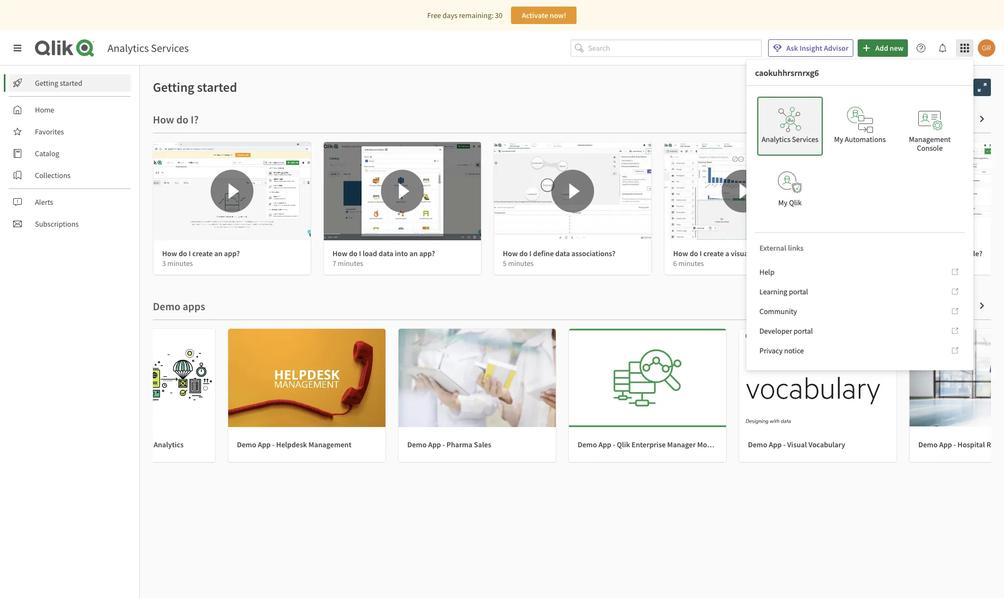 Task type: describe. For each thing, give the bounding box(es) containing it.
searchbar element
[[571, 39, 762, 57]]

load
[[363, 248, 377, 258]]

- for qlik
[[613, 440, 616, 449]]

demo app - qlik enterprise manager monitoring demo
[[578, 440, 754, 449]]

ask
[[787, 43, 798, 53]]

home
[[35, 105, 54, 115]]

my qlik button
[[758, 160, 823, 219]]

vocabulary
[[809, 440, 846, 449]]

started inside main content
[[197, 79, 237, 96]]

subscriptions link
[[9, 215, 131, 233]]

how for how do i create an app?
[[162, 248, 177, 258]]

external
[[760, 243, 787, 253]]

30
[[495, 10, 503, 20]]

5 demo from the left
[[735, 440, 754, 449]]

analytics inside getting started main content
[[154, 440, 184, 449]]

insight
[[800, 43, 823, 53]]

free
[[427, 10, 441, 20]]

navigation pane element
[[0, 70, 139, 237]]

community link
[[755, 303, 965, 320]]

a
[[726, 248, 729, 258]]

console
[[917, 143, 943, 153]]

activate now! link
[[511, 7, 577, 24]]

getting started inside getting started link
[[35, 78, 82, 88]]

activate now!
[[522, 10, 566, 20]]

3
[[162, 259, 166, 268]]

collections link
[[9, 167, 131, 184]]

an inside how do i create an app? 3 minutes
[[214, 248, 223, 258]]

5
[[503, 259, 507, 268]]

demo app - visual vocabulary image
[[739, 329, 897, 427]]

how do i create an app? 3 minutes
[[162, 248, 240, 268]]

how for how do i define data associations?
[[503, 248, 518, 258]]

remaining:
[[459, 10, 494, 20]]

- for visual
[[783, 440, 786, 449]]

portal for developer portal
[[794, 326, 813, 336]]

subscriptions
[[35, 219, 79, 229]]

privacy
[[760, 346, 783, 356]]

getting inside 'navigation pane' element
[[35, 78, 58, 88]]

developer portal link
[[755, 322, 965, 340]]

my automations
[[834, 134, 886, 144]]

home link
[[9, 101, 131, 119]]

manager
[[667, 440, 696, 449]]

help link
[[755, 263, 965, 281]]

getting started main content
[[0, 66, 1004, 598]]

analytics services inside button
[[762, 134, 819, 144]]

learning portal link
[[755, 283, 965, 300]]

6
[[673, 259, 677, 268]]

favorites
[[35, 127, 64, 137]]

pharma
[[447, 440, 473, 449]]

0 horizontal spatial analytics
[[108, 41, 149, 55]]

catalog link
[[9, 145, 131, 162]]

cash
[[136, 440, 152, 449]]

help
[[760, 267, 775, 277]]

links
[[788, 243, 804, 253]]

how do i define data associations? image
[[494, 142, 652, 240]]

data for associations?
[[555, 248, 570, 258]]

do for how do i create an app?
[[179, 248, 187, 258]]

create for an
[[192, 248, 213, 258]]

how do i load data into an app? image
[[324, 142, 481, 240]]

portal for learning portal
[[789, 287, 808, 297]]

started inside 'navigation pane' element
[[60, 78, 82, 88]]

do for how do i create a visualization?
[[690, 248, 698, 258]]

how do i load data into an app? 7 minutes
[[333, 248, 435, 268]]

5 do from the left
[[860, 248, 869, 258]]

management console button
[[897, 97, 963, 156]]

order-
[[106, 440, 127, 449]]

0 horizontal spatial services
[[151, 41, 189, 55]]

close sidebar menu image
[[13, 44, 22, 52]]

0 horizontal spatial analytics services
[[108, 41, 189, 55]]

demo app - helpdesk management
[[237, 440, 352, 449]]

my qlik
[[779, 198, 802, 208]]

management inside getting started main content
[[309, 440, 352, 449]]

learning portal
[[760, 287, 808, 297]]

favorites link
[[9, 123, 131, 140]]

how do i define data associations? 5 minutes
[[503, 248, 616, 268]]

5 i from the left
[[870, 248, 872, 258]]

qlik inside 'button'
[[789, 198, 802, 208]]

to-
[[127, 440, 136, 449]]

external links
[[760, 243, 804, 253]]

visualization?
[[731, 248, 776, 258]]

collections
[[35, 170, 71, 180]]

app? inside how do i load data into an app? 7 minutes
[[419, 248, 435, 258]]

- for helpdesk
[[272, 440, 275, 449]]

developer portal
[[760, 326, 813, 336]]

my for my qlik
[[779, 198, 788, 208]]

the
[[887, 248, 898, 258]]

days
[[443, 10, 458, 20]]

notice
[[784, 346, 804, 356]]

how do i define data associations? element
[[503, 248, 616, 258]]

community
[[760, 306, 797, 316]]

how do i create a visualization? 6 minutes
[[673, 248, 776, 268]]

demo app - hospital readmissions image
[[910, 329, 1004, 427]]

toggle?
[[959, 248, 983, 258]]

demo for demo app - helpdesk management
[[237, 440, 256, 449]]

demo app - order-to-cash analytics image
[[58, 329, 215, 427]]

define
[[533, 248, 554, 258]]

i for how do i define data associations?
[[530, 248, 532, 258]]

alerts link
[[9, 193, 131, 211]]

hospital
[[958, 440, 985, 449]]

learning
[[760, 287, 788, 297]]

enterprise
[[632, 440, 666, 449]]

how do i create an app? element
[[162, 248, 240, 258]]

associations?
[[572, 248, 616, 258]]

management inside button
[[909, 134, 951, 144]]

suggestions
[[918, 248, 957, 258]]

demo for demo app - visual vocabulary
[[748, 440, 768, 449]]

how for how do i load data into an app?
[[333, 248, 348, 258]]



Task type: vqa. For each thing, say whether or not it's contained in the screenshot.
demo app - qlik enterprise manager monitoring demo
yes



Task type: locate. For each thing, give the bounding box(es) containing it.
minutes right 7
[[338, 259, 363, 268]]

how for how do i create a visualization?
[[673, 248, 688, 258]]

2 vertical spatial analytics
[[154, 440, 184, 449]]

4 app from the left
[[599, 440, 612, 449]]

qlik inside getting started main content
[[617, 440, 630, 449]]

minutes inside how do i create a visualization? 6 minutes
[[679, 259, 704, 268]]

my left automations
[[834, 134, 843, 144]]

4 i from the left
[[700, 248, 702, 258]]

2 do from the left
[[349, 248, 358, 258]]

how do i use the chart suggestions toggle?
[[844, 248, 983, 258]]

automations
[[845, 134, 886, 144]]

analytics inside button
[[762, 134, 791, 144]]

demo app - hospital readm
[[919, 440, 1004, 449]]

show welcome image
[[978, 83, 987, 92]]

how do i create an app? image
[[153, 142, 311, 240]]

getting up the home
[[35, 78, 58, 88]]

2 data from the left
[[555, 248, 570, 258]]

how up 7
[[333, 248, 348, 258]]

started
[[60, 78, 82, 88], [197, 79, 237, 96]]

1 data from the left
[[379, 248, 393, 258]]

1 horizontal spatial data
[[555, 248, 570, 258]]

getting inside main content
[[153, 79, 194, 96]]

app left pharma
[[428, 440, 441, 449]]

- left hospital
[[954, 440, 956, 449]]

1 create from the left
[[192, 248, 213, 258]]

how up '6' at the right
[[673, 248, 688, 258]]

qlik left the enterprise
[[617, 440, 630, 449]]

- for pharma
[[443, 440, 445, 449]]

1 demo from the left
[[67, 440, 86, 449]]

4 - from the left
[[613, 440, 616, 449]]

caokuhhrsrnrxg6
[[755, 67, 819, 78]]

1 horizontal spatial started
[[197, 79, 237, 96]]

alerts
[[35, 197, 53, 207]]

1 vertical spatial portal
[[794, 326, 813, 336]]

data
[[379, 248, 393, 258], [555, 248, 570, 258]]

5 - from the left
[[783, 440, 786, 449]]

create inside how do i create an app? 3 minutes
[[192, 248, 213, 258]]

1 vertical spatial my
[[779, 198, 788, 208]]

how do i load data into an app? element
[[333, 248, 435, 258]]

0 horizontal spatial management
[[309, 440, 352, 449]]

i for how do i load data into an app?
[[359, 248, 361, 258]]

- left "helpdesk"
[[272, 440, 275, 449]]

3 app from the left
[[428, 440, 441, 449]]

getting started inside getting started main content
[[153, 79, 237, 96]]

2 horizontal spatial analytics
[[762, 134, 791, 144]]

4 how from the left
[[673, 248, 688, 258]]

advisor
[[824, 43, 849, 53]]

how up 5
[[503, 248, 518, 258]]

app left "helpdesk"
[[258, 440, 271, 449]]

0 horizontal spatial my
[[779, 198, 788, 208]]

3 minutes from the left
[[508, 259, 534, 268]]

1 i from the left
[[189, 248, 191, 258]]

2 demo from the left
[[237, 440, 256, 449]]

1 - from the left
[[102, 440, 104, 449]]

my for my automations
[[834, 134, 843, 144]]

app for hospital
[[939, 440, 952, 449]]

data right define
[[555, 248, 570, 258]]

how do i use the chart suggestions toggle? image
[[835, 142, 992, 240]]

create for a
[[704, 248, 724, 258]]

- left pharma
[[443, 440, 445, 449]]

helpdesk
[[276, 440, 307, 449]]

app left order-
[[87, 440, 100, 449]]

how inside how do i create a visualization? 6 minutes
[[673, 248, 688, 258]]

my up external links
[[779, 198, 788, 208]]

catalog
[[35, 149, 59, 158]]

1 horizontal spatial my
[[834, 134, 843, 144]]

how do i create a visualization? image
[[665, 142, 822, 240]]

portal up notice
[[794, 326, 813, 336]]

demo app - pharma sales image
[[399, 329, 556, 427]]

ask insight advisor
[[787, 43, 849, 53]]

minutes
[[167, 259, 193, 268], [338, 259, 363, 268], [508, 259, 534, 268], [679, 259, 704, 268]]

demo
[[67, 440, 86, 449], [237, 440, 256, 449], [407, 440, 427, 449], [578, 440, 597, 449], [735, 440, 754, 449], [748, 440, 768, 449], [919, 440, 938, 449]]

1 app? from the left
[[224, 248, 240, 258]]

minutes right 3
[[167, 259, 193, 268]]

chart
[[899, 248, 917, 258]]

6 - from the left
[[954, 440, 956, 449]]

monitoring
[[697, 440, 734, 449]]

Search text field
[[588, 39, 762, 57]]

getting down analytics services element
[[153, 79, 194, 96]]

app for order-
[[87, 440, 100, 449]]

- for hospital
[[954, 440, 956, 449]]

readm
[[987, 440, 1004, 449]]

0 horizontal spatial started
[[60, 78, 82, 88]]

demo for demo app - qlik enterprise manager monitoring demo
[[578, 440, 597, 449]]

my automations button
[[827, 97, 893, 156]]

2 i from the left
[[359, 248, 361, 258]]

portal
[[789, 287, 808, 297], [794, 326, 813, 336]]

app for pharma
[[428, 440, 441, 449]]

demo for demo app - order-to-cash analytics
[[67, 440, 86, 449]]

demo for demo app - hospital readm
[[919, 440, 938, 449]]

- left order-
[[102, 440, 104, 449]]

1 vertical spatial analytics services
[[762, 134, 819, 144]]

create
[[192, 248, 213, 258], [704, 248, 724, 258]]

0 vertical spatial my
[[834, 134, 843, 144]]

do for how do i load data into an app?
[[349, 248, 358, 258]]

6 app from the left
[[939, 440, 952, 449]]

1 do from the left
[[179, 248, 187, 258]]

1 horizontal spatial create
[[704, 248, 724, 258]]

1 vertical spatial management
[[309, 440, 352, 449]]

5 how from the left
[[844, 248, 859, 258]]

1 horizontal spatial services
[[792, 134, 819, 144]]

1 horizontal spatial an
[[410, 248, 418, 258]]

0 horizontal spatial create
[[192, 248, 213, 258]]

do inside how do i create a visualization? 6 minutes
[[690, 248, 698, 258]]

minutes for how do i create an app?
[[167, 259, 193, 268]]

how up 3
[[162, 248, 177, 258]]

developer
[[760, 326, 792, 336]]

1 vertical spatial services
[[792, 134, 819, 144]]

1 horizontal spatial getting
[[153, 79, 194, 96]]

management
[[909, 134, 951, 144], [309, 440, 352, 449]]

app
[[87, 440, 100, 449], [258, 440, 271, 449], [428, 440, 441, 449], [599, 440, 612, 449], [769, 440, 782, 449], [939, 440, 952, 449]]

how inside how do i load data into an app? 7 minutes
[[333, 248, 348, 258]]

services
[[151, 41, 189, 55], [792, 134, 819, 144]]

6 demo from the left
[[748, 440, 768, 449]]

0 vertical spatial portal
[[789, 287, 808, 297]]

7 demo from the left
[[919, 440, 938, 449]]

1 an from the left
[[214, 248, 223, 258]]

-
[[102, 440, 104, 449], [272, 440, 275, 449], [443, 440, 445, 449], [613, 440, 616, 449], [783, 440, 786, 449], [954, 440, 956, 449]]

data inside how do i define data associations? 5 minutes
[[555, 248, 570, 258]]

1 minutes from the left
[[167, 259, 193, 268]]

1 horizontal spatial analytics services
[[762, 134, 819, 144]]

qlik
[[789, 198, 802, 208], [617, 440, 630, 449]]

minutes inside how do i define data associations? 5 minutes
[[508, 259, 534, 268]]

management console
[[909, 134, 951, 153]]

app left hospital
[[939, 440, 952, 449]]

how do i use the chart suggestions toggle? element
[[844, 248, 983, 258]]

app left the enterprise
[[599, 440, 612, 449]]

activate
[[522, 10, 548, 20]]

2 minutes from the left
[[338, 259, 363, 268]]

do inside how do i create an app? 3 minutes
[[179, 248, 187, 258]]

analytics
[[108, 41, 149, 55], [762, 134, 791, 144], [154, 440, 184, 449]]

0 horizontal spatial getting
[[35, 78, 58, 88]]

1 vertical spatial analytics
[[762, 134, 791, 144]]

sales
[[474, 440, 491, 449]]

2 how from the left
[[333, 248, 348, 258]]

0 horizontal spatial an
[[214, 248, 223, 258]]

data left into
[[379, 248, 393, 258]]

- left the enterprise
[[613, 440, 616, 449]]

0 horizontal spatial qlik
[[617, 440, 630, 449]]

do
[[179, 248, 187, 258], [349, 248, 358, 258], [519, 248, 528, 258], [690, 248, 698, 258], [860, 248, 869, 258]]

getting started link
[[9, 74, 131, 92]]

getting
[[35, 78, 58, 88], [153, 79, 194, 96]]

2 an from the left
[[410, 248, 418, 258]]

ask insight advisor button
[[769, 39, 854, 57]]

data inside how do i load data into an app? 7 minutes
[[379, 248, 393, 258]]

0 vertical spatial management
[[909, 134, 951, 144]]

3 do from the left
[[519, 248, 528, 258]]

services inside button
[[792, 134, 819, 144]]

1 horizontal spatial getting started
[[153, 79, 237, 96]]

4 demo from the left
[[578, 440, 597, 449]]

data for into
[[379, 248, 393, 258]]

app for visual
[[769, 440, 782, 449]]

do inside how do i load data into an app? 7 minutes
[[349, 248, 358, 258]]

minutes inside how do i load data into an app? 7 minutes
[[338, 259, 363, 268]]

minutes right 5
[[508, 259, 534, 268]]

demo app - visual vocabulary
[[748, 440, 846, 449]]

app?
[[224, 248, 240, 258], [419, 248, 435, 258]]

7
[[333, 259, 336, 268]]

i inside how do i load data into an app? 7 minutes
[[359, 248, 361, 258]]

minutes inside how do i create an app? 3 minutes
[[167, 259, 193, 268]]

demo app - helpdesk management image
[[228, 329, 386, 427]]

analytics services element
[[108, 41, 189, 55]]

0 vertical spatial analytics
[[108, 41, 149, 55]]

- for order-
[[102, 440, 104, 449]]

0 vertical spatial qlik
[[789, 198, 802, 208]]

visual
[[787, 440, 807, 449]]

i inside how do i create an app? 3 minutes
[[189, 248, 191, 258]]

0 horizontal spatial data
[[379, 248, 393, 258]]

4 minutes from the left
[[679, 259, 704, 268]]

- left visual
[[783, 440, 786, 449]]

1 horizontal spatial management
[[909, 134, 951, 144]]

1 how from the left
[[162, 248, 177, 258]]

i for how do i create an app?
[[189, 248, 191, 258]]

how up help link at top right
[[844, 248, 859, 258]]

minutes for how do i create a visualization?
[[679, 259, 704, 268]]

privacy notice link
[[755, 342, 965, 359]]

3 demo from the left
[[407, 440, 427, 449]]

an
[[214, 248, 223, 258], [410, 248, 418, 258]]

i inside how do i create a visualization? 6 minutes
[[700, 248, 702, 258]]

do for how do i define data associations?
[[519, 248, 528, 258]]

an inside how do i load data into an app? 7 minutes
[[410, 248, 418, 258]]

create inside how do i create a visualization? 6 minutes
[[704, 248, 724, 258]]

0 vertical spatial services
[[151, 41, 189, 55]]

now!
[[550, 10, 566, 20]]

4 do from the left
[[690, 248, 698, 258]]

0 horizontal spatial getting started
[[35, 78, 82, 88]]

use
[[874, 248, 885, 258]]

2 app from the left
[[258, 440, 271, 449]]

2 - from the left
[[272, 440, 275, 449]]

how
[[162, 248, 177, 258], [333, 248, 348, 258], [503, 248, 518, 258], [673, 248, 688, 258], [844, 248, 859, 258]]

do inside how do i define data associations? 5 minutes
[[519, 248, 528, 258]]

1 app from the left
[[87, 440, 100, 449]]

0 vertical spatial analytics services
[[108, 41, 189, 55]]

2 app? from the left
[[419, 248, 435, 258]]

free days remaining: 30
[[427, 10, 503, 20]]

demo app - pharma sales
[[407, 440, 491, 449]]

1 horizontal spatial qlik
[[789, 198, 802, 208]]

app for helpdesk
[[258, 440, 271, 449]]

app for qlik
[[599, 440, 612, 449]]

i for how do i create a visualization?
[[700, 248, 702, 258]]

qlik up the links
[[789, 198, 802, 208]]

demo app - order-to-cash analytics
[[67, 440, 184, 449]]

3 how from the left
[[503, 248, 518, 258]]

analytics services button
[[758, 97, 823, 156]]

1 vertical spatial qlik
[[617, 440, 630, 449]]

app? inside how do i create an app? 3 minutes
[[224, 248, 240, 258]]

minutes right '6' at the right
[[679, 259, 704, 268]]

1 horizontal spatial app?
[[419, 248, 435, 258]]

i inside how do i define data associations? 5 minutes
[[530, 248, 532, 258]]

getting started
[[35, 78, 82, 88], [153, 79, 237, 96]]

5 app from the left
[[769, 440, 782, 449]]

app left visual
[[769, 440, 782, 449]]

0 horizontal spatial app?
[[224, 248, 240, 258]]

portal right the learning
[[789, 287, 808, 297]]

my inside button
[[834, 134, 843, 144]]

i
[[189, 248, 191, 258], [359, 248, 361, 258], [530, 248, 532, 258], [700, 248, 702, 258], [870, 248, 872, 258]]

how inside how do i define data associations? 5 minutes
[[503, 248, 518, 258]]

privacy notice
[[760, 346, 804, 356]]

3 i from the left
[[530, 248, 532, 258]]

minutes for how do i define data associations?
[[508, 259, 534, 268]]

1 horizontal spatial analytics
[[154, 440, 184, 449]]

2 create from the left
[[704, 248, 724, 258]]

how inside how do i create an app? 3 minutes
[[162, 248, 177, 258]]

into
[[395, 248, 408, 258]]

my
[[834, 134, 843, 144], [779, 198, 788, 208]]

my inside 'button'
[[779, 198, 788, 208]]

demo for demo app - pharma sales
[[407, 440, 427, 449]]

3 - from the left
[[443, 440, 445, 449]]

demo app - qlik enterprise manager monitoring demo image
[[569, 329, 726, 427]]

how do i create a visualization? element
[[673, 248, 776, 258]]



